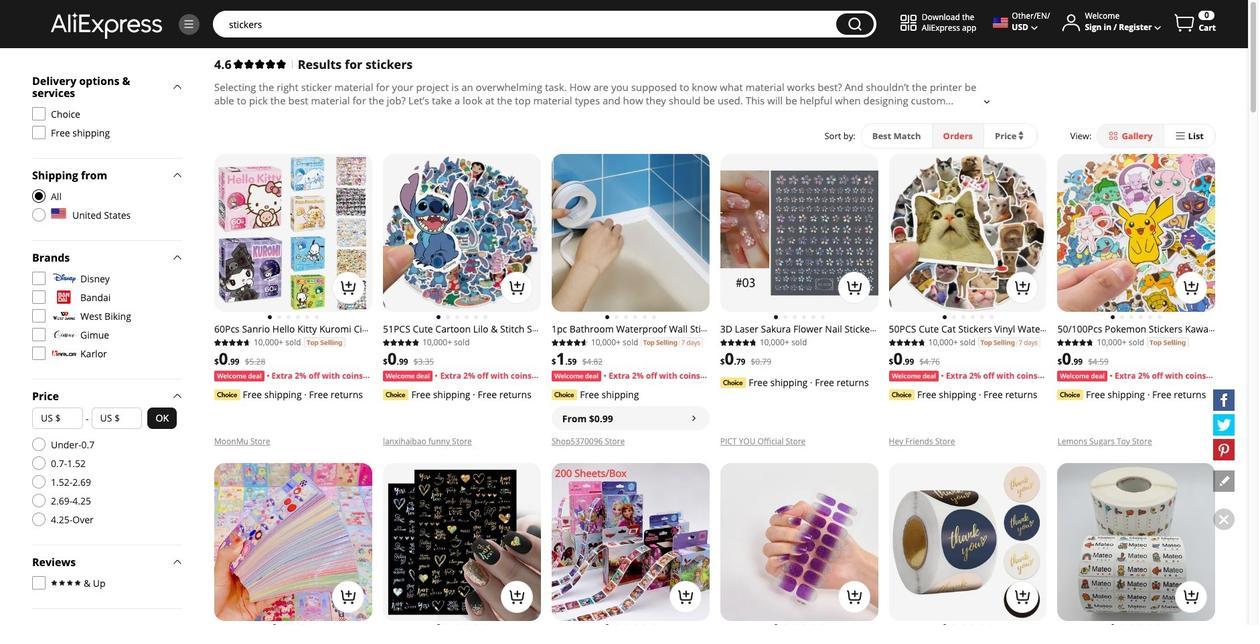 Task type: locate. For each thing, give the bounding box(es) containing it.
10-100pcs kawaii handbook stickers cartoon collage laser sticker diy decorative scrapbooking journals stationery school supplies image
[[214, 464, 372, 622]]

1pcs 3d laser heart letter nail sticker nail art decoration flower star nail accessories decal stickers nail supplies nail parts image
[[383, 464, 541, 622]]

50-500pcs 1inch blue thank you stickers for envelope sealing labels stationery supplies handmade wedding gift decoration sticker image
[[889, 464, 1047, 622]]

50pcs cute cat stickers vinyl waterproof funny cats decals for water bottle laptop skateboard scrapbook luggage kids toys image
[[889, 154, 1047, 312]]

4ftxrwp image
[[32, 291, 46, 304], [32, 309, 46, 323], [32, 328, 46, 342], [32, 347, 46, 360], [32, 577, 46, 590]]

2 4ftxrwp image from the top
[[32, 126, 46, 139]]

3 4ftxrwp image from the top
[[32, 272, 46, 285]]

1 vertical spatial 4ftxrwp image
[[32, 126, 46, 139]]

None button
[[836, 13, 874, 35]]

4 11l24uk image from the top
[[32, 494, 46, 508]]

4ftxrwp image
[[32, 107, 46, 121], [32, 126, 46, 139], [32, 272, 46, 285]]

0 vertical spatial 4ftxrwp image
[[32, 107, 46, 121]]

1 4ftxrwp image from the top
[[32, 107, 46, 121]]

200 sheets/box disney cartoon pull out stickers princess frozen mickey mouse minnie sticker girl boy teacher reward toys gift image
[[552, 464, 710, 622]]

11l24uk image
[[32, 475, 46, 489], [32, 513, 46, 526]]

0 vertical spatial 11l24uk image
[[32, 475, 46, 489]]

4 4ftxrwp image from the top
[[32, 347, 46, 360]]

3 11l24uk image from the top
[[32, 457, 46, 470]]

baking free nail stickers wholesale gradient glitter nail stickers simple waterproof nail sticker full color solid color sticker image
[[720, 464, 878, 622]]

2 vertical spatial 4ftxrwp image
[[32, 272, 46, 285]]

1 vertical spatial 11l24uk image
[[32, 513, 46, 526]]

11l24uk image
[[32, 208, 46, 222], [32, 438, 46, 451], [32, 457, 46, 470], [32, 494, 46, 508]]

1 11l24uk image from the top
[[32, 475, 46, 489]]



Task type: describe. For each thing, give the bounding box(es) containing it.
3 4ftxrwp image from the top
[[32, 328, 46, 342]]

50/100pcs pokemon stickers kawaii pikachu skateboard bicycle guitar laptop kids waterproof stiker toys image
[[1058, 154, 1216, 312]]

60pcs sanrio hello kitty kuromi cinnamoroll pochacco stickers for kids girls diy laptop phone diary cute cartoon sanrio sticker image
[[214, 154, 372, 312]]

5 4ftxrwp image from the top
[[32, 577, 46, 590]]

report fraud item image
[[1205, 157, 1213, 165]]

1 11l24uk image from the top
[[32, 208, 46, 222]]

2 11l24uk image from the top
[[32, 513, 46, 526]]

jordan 4 text field
[[222, 17, 830, 31]]

3d laser sakura flower nail sticker aurora decals glitter star butterfly floral adhesive sliders cherry blooming manicure image
[[720, 154, 878, 312]]

2 11l24uk image from the top
[[32, 438, 46, 451]]

120pcs name tag sticker customize waterproof stickers children school stationery water bottle pencil kawai name labels for kids image
[[1058, 464, 1216, 622]]

1sqid_b image
[[183, 18, 195, 30]]

2 4ftxrwp image from the top
[[32, 309, 46, 323]]

51pcs  cute cartoon lilo & stitch stickers diy diary laptop luggage skateboard graffiti decals fun classic toy image
[[383, 154, 541, 312]]

1pc bathroom waterproof wall stickers sealing tapes pvc adhesive sealing strips sink edge tape kitchen bathroom accessories image
[[552, 154, 710, 312]]

1 4ftxrwp image from the top
[[32, 291, 46, 304]]



Task type: vqa. For each thing, say whether or not it's contained in the screenshot.
3D LASER SAKURA FLOWER NAIL STICKER AURORA DECALS GLITTER STAR BUTTERFLY FLORAL ADHESIVE SLIDERS CHERRY BLOOMING MANICURE Image
yes



